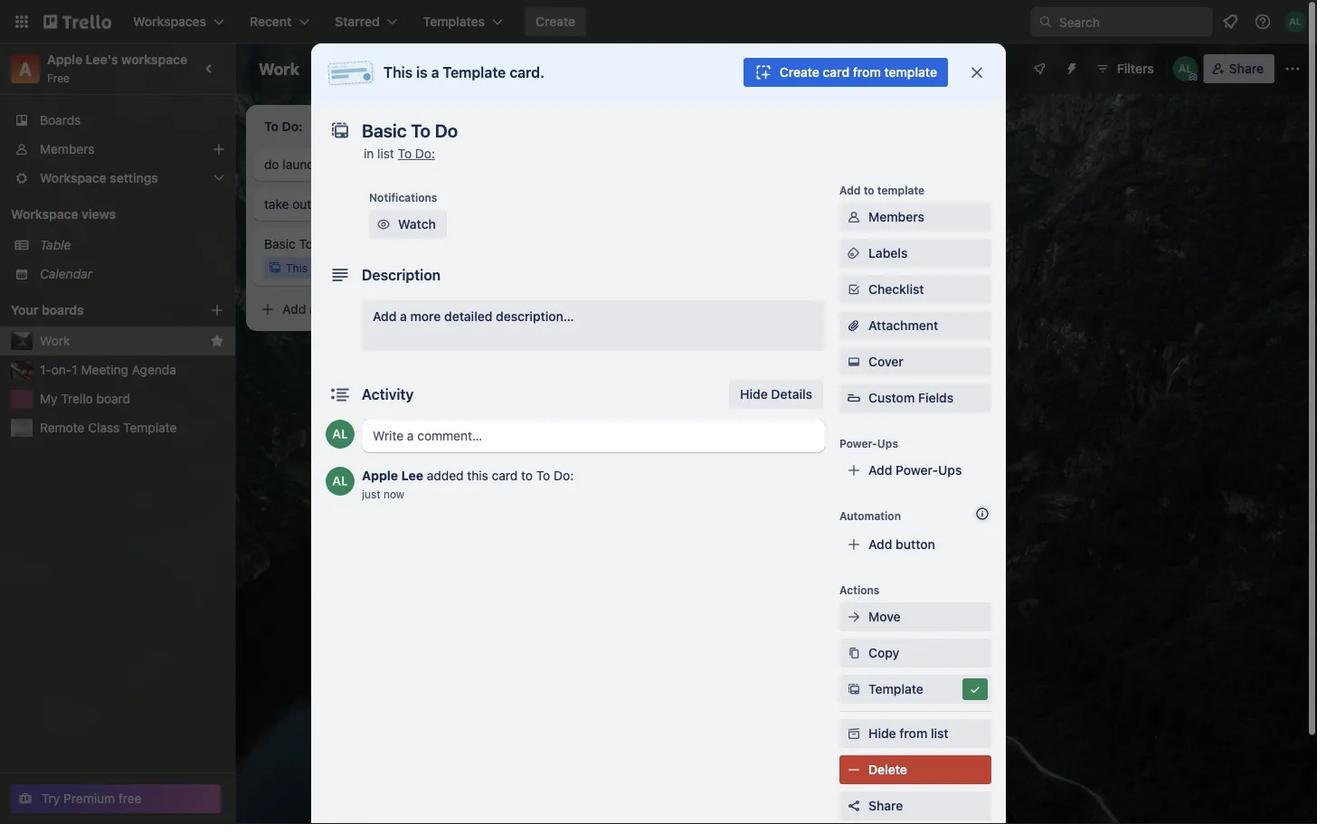 Task type: locate. For each thing, give the bounding box(es) containing it.
sm image inside labels link
[[845, 244, 863, 262]]

automation
[[840, 509, 901, 522]]

1 horizontal spatial hide
[[869, 726, 896, 741]]

add for add a more detailed description…
[[373, 309, 397, 324]]

1 horizontal spatial do:
[[554, 468, 574, 483]]

2 vertical spatial template
[[869, 682, 924, 697]]

1 horizontal spatial ups
[[938, 463, 962, 478]]

0 vertical spatial from
[[853, 65, 881, 80]]

workspace views
[[11, 207, 116, 222]]

list up "delete" link
[[931, 726, 949, 741]]

template left card.
[[443, 64, 506, 81]]

sm image left delete at the right bottom
[[845, 761, 863, 779]]

checklist link
[[840, 275, 992, 304]]

to right this
[[521, 468, 533, 483]]

1 horizontal spatial to
[[864, 184, 875, 196]]

0 vertical spatial apple
[[47, 52, 82, 67]]

0 horizontal spatial create
[[536, 14, 576, 29]]

hide for hide details
[[740, 387, 768, 402]]

starred icon image
[[210, 334, 224, 348]]

0 vertical spatial apple lee (applelee29) image
[[1285, 11, 1306, 33]]

do: inside apple lee added this card to to do: just now
[[554, 468, 574, 483]]

add a more detailed description…
[[373, 309, 574, 324]]

0 horizontal spatial hide
[[740, 387, 768, 402]]

members link down boards
[[0, 135, 235, 164]]

sm image inside cover link
[[845, 353, 863, 371]]

1 vertical spatial members
[[869, 209, 925, 224]]

basic to do
[[264, 237, 333, 252]]

0 horizontal spatial to
[[299, 237, 313, 252]]

views
[[82, 207, 116, 222]]

power- down power-ups
[[896, 463, 938, 478]]

1 vertical spatial this
[[286, 261, 308, 274]]

copy
[[869, 646, 900, 660]]

this for this is a template card.
[[384, 64, 413, 81]]

1 horizontal spatial share button
[[1204, 54, 1275, 83]]

0 vertical spatial template
[[884, 65, 937, 80]]

Board name text field
[[250, 54, 309, 83]]

0 horizontal spatial template
[[123, 420, 177, 435]]

apple
[[47, 52, 82, 67], [362, 468, 398, 483]]

2 sm image from the top
[[845, 280, 863, 299]]

members down boards
[[40, 142, 95, 157]]

lee
[[401, 468, 423, 483]]

share left show menu image
[[1229, 61, 1264, 76]]

watch
[[398, 217, 436, 232]]

create for create
[[536, 14, 576, 29]]

1 vertical spatial hide
[[869, 726, 896, 741]]

apple lee (applelee29) image right filters
[[1173, 56, 1199, 81]]

free
[[118, 791, 142, 806]]

more
[[410, 309, 441, 324]]

0 horizontal spatial share
[[869, 798, 903, 813]]

template down 'copy'
[[869, 682, 924, 697]]

share down delete at the right bottom
[[869, 798, 903, 813]]

apple for lee
[[362, 468, 398, 483]]

sm image inside members link
[[845, 208, 863, 226]]

to right in
[[398, 146, 412, 161]]

sm image down copy link
[[966, 680, 984, 698]]

a down this card is a template.
[[310, 302, 317, 317]]

hide up delete at the right bottom
[[869, 726, 896, 741]]

list
[[377, 146, 394, 161], [931, 726, 949, 741]]

0 horizontal spatial members link
[[0, 135, 235, 164]]

0 vertical spatial this
[[384, 64, 413, 81]]

sm image inside "delete" link
[[845, 761, 863, 779]]

sm image inside hide from list link
[[845, 725, 863, 743]]

add power-ups
[[869, 463, 962, 478]]

create from template… image
[[463, 302, 478, 317]]

board
[[408, 61, 443, 76]]

a
[[431, 64, 439, 81], [348, 261, 354, 274], [310, 302, 317, 317], [400, 309, 407, 324]]

1 horizontal spatial apple
[[362, 468, 398, 483]]

my trello board link
[[40, 390, 224, 408]]

1 vertical spatial work
[[40, 333, 70, 348]]

description…
[[496, 309, 574, 324]]

1-on-1 meeting agenda link
[[40, 361, 224, 379]]

power ups image
[[1032, 62, 1047, 76]]

labels link
[[840, 239, 992, 268]]

calendar link
[[40, 265, 224, 283]]

apple lee's workspace link
[[47, 52, 187, 67]]

sm image down copy link
[[845, 680, 863, 698]]

add
[[840, 184, 861, 196], [282, 302, 306, 317], [373, 309, 397, 324], [869, 463, 893, 478], [869, 537, 893, 552]]

just now link
[[362, 488, 404, 500]]

card inside apple lee added this card to to do: just now
[[492, 468, 518, 483]]

0 vertical spatial hide
[[740, 387, 768, 402]]

do: up notifications
[[415, 146, 435, 161]]

0 horizontal spatial list
[[377, 146, 394, 161]]

2 horizontal spatial template
[[869, 682, 924, 697]]

take
[[264, 197, 289, 212]]

apple lee (applelee29) image left just
[[326, 467, 355, 496]]

members down add to template
[[869, 209, 925, 224]]

just
[[362, 488, 380, 500]]

create inside primary element
[[536, 14, 576, 29]]

share button down 0 notifications image
[[1204, 54, 1275, 83]]

0 vertical spatial power-
[[840, 437, 877, 450]]

sm image inside move link
[[845, 608, 863, 626]]

show menu image
[[1284, 60, 1302, 78]]

power-
[[840, 437, 877, 450], [896, 463, 938, 478]]

search image
[[1039, 14, 1053, 29]]

try
[[42, 791, 60, 806]]

to
[[398, 146, 412, 161], [299, 237, 313, 252], [536, 468, 550, 483]]

a
[[19, 58, 32, 79]]

1 horizontal spatial power-
[[896, 463, 938, 478]]

added
[[427, 468, 464, 483]]

1 horizontal spatial share
[[1229, 61, 1264, 76]]

notifications
[[369, 191, 437, 204]]

to
[[864, 184, 875, 196], [521, 468, 533, 483]]

1 horizontal spatial this
[[384, 64, 413, 81]]

sm image for copy
[[845, 644, 863, 662]]

sm image down actions
[[845, 608, 863, 626]]

5 sm image from the top
[[845, 761, 863, 779]]

to up the labels
[[864, 184, 875, 196]]

sm image down "take out trash" link
[[375, 215, 393, 233]]

create for create card from template
[[780, 65, 820, 80]]

sm image inside 'template' button
[[845, 680, 863, 698]]

sm image for delete
[[845, 761, 863, 779]]

0 horizontal spatial share button
[[840, 792, 992, 821]]

members link
[[0, 135, 235, 164], [840, 203, 992, 232]]

1 vertical spatial to
[[521, 468, 533, 483]]

ups up add power-ups
[[877, 437, 898, 450]]

add a card button
[[253, 295, 456, 324]]

0 horizontal spatial work
[[40, 333, 70, 348]]

description
[[362, 266, 441, 284]]

table
[[40, 238, 71, 252]]

this down basic to do on the top of page
[[286, 261, 308, 274]]

0 vertical spatial is
[[416, 64, 428, 81]]

is left customize views icon
[[416, 64, 428, 81]]

1 vertical spatial list
[[931, 726, 949, 741]]

boards
[[42, 303, 84, 318]]

1 horizontal spatial template
[[443, 64, 506, 81]]

add board image
[[210, 303, 224, 318]]

sm image inside checklist link
[[845, 280, 863, 299]]

apple lee added this card to to do: just now
[[362, 468, 574, 500]]

to left do
[[299, 237, 313, 252]]

sm image inside copy link
[[845, 644, 863, 662]]

1 vertical spatial is
[[336, 261, 345, 274]]

sm image down add to template
[[845, 208, 863, 226]]

1 vertical spatial apple
[[362, 468, 398, 483]]

delete
[[869, 762, 907, 777]]

a link
[[11, 54, 40, 83]]

2 vertical spatial to
[[536, 468, 550, 483]]

0 horizontal spatial from
[[853, 65, 881, 80]]

members
[[40, 142, 95, 157], [869, 209, 925, 224]]

0 horizontal spatial this
[[286, 261, 308, 274]]

this is a template card.
[[384, 64, 545, 81]]

1 vertical spatial template
[[877, 184, 925, 196]]

now
[[384, 488, 404, 500]]

sm image for move
[[845, 608, 863, 626]]

apple lee (applelee29) image
[[1173, 56, 1199, 81], [326, 467, 355, 496]]

sm image left cover at top right
[[845, 353, 863, 371]]

1 vertical spatial power-
[[896, 463, 938, 478]]

0 horizontal spatial apple lee (applelee29) image
[[326, 420, 355, 449]]

1 horizontal spatial members link
[[840, 203, 992, 232]]

0 vertical spatial apple lee (applelee29) image
[[1173, 56, 1199, 81]]

Search field
[[1053, 8, 1211, 35]]

do: down write a comment text box at bottom
[[554, 468, 574, 483]]

0 vertical spatial share
[[1229, 61, 1264, 76]]

1 horizontal spatial work
[[259, 59, 299, 78]]

0 vertical spatial template
[[443, 64, 506, 81]]

cover
[[869, 354, 904, 369]]

from
[[853, 65, 881, 80], [900, 726, 928, 741]]

3 sm image from the top
[[845, 353, 863, 371]]

switch to… image
[[13, 13, 31, 31]]

premium
[[63, 791, 115, 806]]

0 horizontal spatial is
[[336, 261, 345, 274]]

2 horizontal spatial to
[[536, 468, 550, 483]]

1 horizontal spatial to
[[398, 146, 412, 161]]

customize views image
[[463, 60, 481, 78]]

sm image left checklist
[[845, 280, 863, 299]]

apple up just now link
[[362, 468, 398, 483]]

open information menu image
[[1254, 13, 1272, 31]]

sm image left hide from list
[[845, 725, 863, 743]]

0 vertical spatial work
[[259, 59, 299, 78]]

0 horizontal spatial members
[[40, 142, 95, 157]]

add inside button
[[869, 537, 893, 552]]

0 notifications image
[[1220, 11, 1241, 33]]

sm image left 'copy'
[[845, 644, 863, 662]]

is down basic to do link at left top
[[336, 261, 345, 274]]

sm image for template
[[845, 680, 863, 698]]

0 horizontal spatial ups
[[877, 437, 898, 450]]

apple inside apple lee added this card to to do: just now
[[362, 468, 398, 483]]

sm image
[[375, 215, 393, 233], [845, 244, 863, 262], [845, 608, 863, 626], [845, 644, 863, 662], [966, 680, 984, 698], [845, 725, 863, 743]]

sm image left the labels
[[845, 244, 863, 262]]

1 vertical spatial from
[[900, 726, 928, 741]]

is
[[416, 64, 428, 81], [336, 261, 345, 274]]

0 vertical spatial do:
[[415, 146, 435, 161]]

1 horizontal spatial members
[[869, 209, 925, 224]]

1
[[72, 362, 78, 377]]

1 vertical spatial create
[[780, 65, 820, 80]]

apple inside apple lee's workspace free
[[47, 52, 82, 67]]

ups
[[877, 437, 898, 450], [938, 463, 962, 478]]

power- down custom
[[840, 437, 877, 450]]

sm image inside the watch button
[[375, 215, 393, 233]]

add for add power-ups
[[869, 463, 893, 478]]

to down write a comment text box at bottom
[[536, 468, 550, 483]]

share button down "delete" link
[[840, 792, 992, 821]]

this right workspace visible icon
[[384, 64, 413, 81]]

0 vertical spatial ups
[[877, 437, 898, 450]]

activity
[[362, 386, 414, 403]]

0 horizontal spatial to
[[521, 468, 533, 483]]

1 vertical spatial do:
[[554, 468, 574, 483]]

lee's
[[86, 52, 118, 67]]

list right in
[[377, 146, 394, 161]]

apple up free
[[47, 52, 82, 67]]

custom fields button
[[840, 389, 992, 407]]

0 vertical spatial members link
[[0, 135, 235, 164]]

0 vertical spatial create
[[536, 14, 576, 29]]

ups down fields
[[938, 463, 962, 478]]

agenda
[[132, 362, 176, 377]]

0 vertical spatial to
[[398, 146, 412, 161]]

None text field
[[353, 114, 950, 147]]

0 vertical spatial to
[[864, 184, 875, 196]]

template down 'my trello board' link
[[123, 420, 177, 435]]

hide
[[740, 387, 768, 402], [869, 726, 896, 741]]

in
[[364, 146, 374, 161]]

on-
[[51, 362, 72, 377]]

work up on-
[[40, 333, 70, 348]]

0 vertical spatial members
[[40, 142, 95, 157]]

sm image
[[845, 208, 863, 226], [845, 280, 863, 299], [845, 353, 863, 371], [845, 680, 863, 698], [845, 761, 863, 779]]

1 horizontal spatial apple lee (applelee29) image
[[1285, 11, 1306, 33]]

watch button
[[369, 210, 447, 239]]

meeting
[[81, 362, 128, 377]]

do laundry
[[264, 157, 326, 172]]

0 horizontal spatial apple
[[47, 52, 82, 67]]

4 sm image from the top
[[845, 680, 863, 698]]

Write a comment text field
[[362, 420, 825, 452]]

card
[[823, 65, 850, 80], [311, 261, 333, 274], [320, 302, 347, 317], [492, 468, 518, 483]]

hide left details
[[740, 387, 768, 402]]

add inside button
[[282, 302, 306, 317]]

work left the star or unstar board image
[[259, 59, 299, 78]]

1 vertical spatial ups
[[938, 463, 962, 478]]

1 sm image from the top
[[845, 208, 863, 226]]

1 vertical spatial apple lee (applelee29) image
[[326, 467, 355, 496]]

members link up labels link
[[840, 203, 992, 232]]

template
[[443, 64, 506, 81], [123, 420, 177, 435], [869, 682, 924, 697]]

1 horizontal spatial create
[[780, 65, 820, 80]]

apple lee (applelee29) image
[[1285, 11, 1306, 33], [326, 420, 355, 449]]

0 horizontal spatial power-
[[840, 437, 877, 450]]



Task type: describe. For each thing, give the bounding box(es) containing it.
board link
[[377, 54, 454, 83]]

add for add button
[[869, 537, 893, 552]]

add button
[[869, 537, 935, 552]]

apple lee's workspace free
[[47, 52, 187, 84]]

move link
[[840, 603, 992, 632]]

to do: link
[[398, 146, 435, 161]]

try premium free button
[[11, 784, 221, 813]]

a down basic to do link at left top
[[348, 261, 354, 274]]

your
[[11, 303, 38, 318]]

fields
[[918, 390, 954, 405]]

basic
[[264, 237, 296, 252]]

my
[[40, 391, 57, 406]]

sm image for cover
[[845, 353, 863, 371]]

star or unstar board image
[[319, 62, 334, 76]]

hide from list link
[[840, 719, 992, 748]]

add a card
[[282, 302, 347, 317]]

1 horizontal spatial is
[[416, 64, 428, 81]]

create card from template
[[780, 65, 937, 80]]

delete link
[[840, 755, 992, 784]]

1 horizontal spatial apple lee (applelee29) image
[[1173, 56, 1199, 81]]

sm image inside 'template' button
[[966, 680, 984, 698]]

0 vertical spatial list
[[377, 146, 394, 161]]

1 horizontal spatial from
[[900, 726, 928, 741]]

this
[[467, 468, 488, 483]]

sm image for hide from list
[[845, 725, 863, 743]]

your boards
[[11, 303, 84, 318]]

add for add a card
[[282, 302, 306, 317]]

this card is a template.
[[286, 261, 405, 274]]

automation image
[[1057, 54, 1083, 80]]

remote class template
[[40, 420, 177, 435]]

class
[[88, 420, 120, 435]]

workspace
[[121, 52, 187, 67]]

filters button
[[1090, 54, 1160, 83]]

1 horizontal spatial list
[[931, 726, 949, 741]]

1 vertical spatial apple lee (applelee29) image
[[326, 420, 355, 449]]

0 horizontal spatial do:
[[415, 146, 435, 161]]

hide details
[[740, 387, 812, 402]]

my trello board
[[40, 391, 130, 406]]

remote class template link
[[40, 419, 224, 437]]

filters
[[1117, 61, 1154, 76]]

members for the leftmost members link
[[40, 142, 95, 157]]

copy link
[[840, 639, 992, 668]]

to inside apple lee added this card to to do: just now
[[536, 468, 550, 483]]

take out trash
[[264, 197, 345, 212]]

take out trash link
[[264, 195, 474, 214]]

primary element
[[0, 0, 1317, 43]]

move
[[869, 609, 901, 624]]

1 vertical spatial share button
[[840, 792, 992, 821]]

your boards with 4 items element
[[11, 299, 183, 321]]

sm image for watch
[[375, 215, 393, 233]]

sm image for members
[[845, 208, 863, 226]]

1 vertical spatial members link
[[840, 203, 992, 232]]

template inside button
[[884, 65, 937, 80]]

custom fields
[[869, 390, 954, 405]]

a inside button
[[310, 302, 317, 317]]

add for add to template
[[840, 184, 861, 196]]

trash
[[315, 197, 345, 212]]

cover link
[[840, 347, 992, 376]]

create button
[[525, 7, 586, 36]]

workspace
[[11, 207, 78, 222]]

add a more detailed description… link
[[362, 300, 825, 351]]

board
[[96, 391, 130, 406]]

0 horizontal spatial apple lee (applelee29) image
[[326, 467, 355, 496]]

from inside button
[[853, 65, 881, 80]]

remote
[[40, 420, 85, 435]]

power- inside add power-ups link
[[896, 463, 938, 478]]

laundry
[[283, 157, 326, 172]]

add power-ups link
[[840, 456, 992, 485]]

do
[[317, 237, 333, 252]]

add to template
[[840, 184, 925, 196]]

calendar
[[40, 266, 92, 281]]

members for the bottommost members link
[[869, 209, 925, 224]]

template.
[[357, 261, 405, 274]]

card.
[[510, 64, 545, 81]]

1 vertical spatial to
[[299, 237, 313, 252]]

sm image for labels
[[845, 244, 863, 262]]

template inside button
[[869, 682, 924, 697]]

details
[[771, 387, 812, 402]]

template button
[[840, 675, 992, 704]]

add button button
[[840, 530, 992, 559]]

table link
[[40, 236, 224, 254]]

out
[[292, 197, 312, 212]]

power-ups
[[840, 437, 898, 450]]

work link
[[40, 332, 203, 350]]

try premium free
[[42, 791, 142, 806]]

1-
[[40, 362, 51, 377]]

trello
[[61, 391, 93, 406]]

1 vertical spatial share
[[869, 798, 903, 813]]

button
[[896, 537, 935, 552]]

a left more
[[400, 309, 407, 324]]

hide for hide from list
[[869, 726, 896, 741]]

actions
[[840, 584, 880, 596]]

hide details link
[[729, 380, 823, 409]]

labels
[[869, 246, 908, 261]]

do
[[264, 157, 279, 172]]

back to home image
[[43, 7, 111, 36]]

do laundry link
[[264, 156, 474, 174]]

1 vertical spatial template
[[123, 420, 177, 435]]

1-on-1 meeting agenda
[[40, 362, 176, 377]]

checklist
[[869, 282, 924, 297]]

create card from template button
[[744, 58, 948, 87]]

to inside apple lee added this card to to do: just now
[[521, 468, 533, 483]]

work inside text box
[[259, 59, 299, 78]]

attachment button
[[840, 311, 992, 340]]

a left customize views icon
[[431, 64, 439, 81]]

this for this card is a template.
[[286, 261, 308, 274]]

in list to do:
[[364, 146, 435, 161]]

0 vertical spatial share button
[[1204, 54, 1275, 83]]

boards link
[[0, 106, 235, 135]]

custom
[[869, 390, 915, 405]]

workspace visible image
[[352, 62, 366, 76]]

basic to do link
[[264, 235, 474, 253]]

apple for lee's
[[47, 52, 82, 67]]

sm image for checklist
[[845, 280, 863, 299]]



Task type: vqa. For each thing, say whether or not it's contained in the screenshot.
the leftmost Greg Robinson (gregrobinson96) image
no



